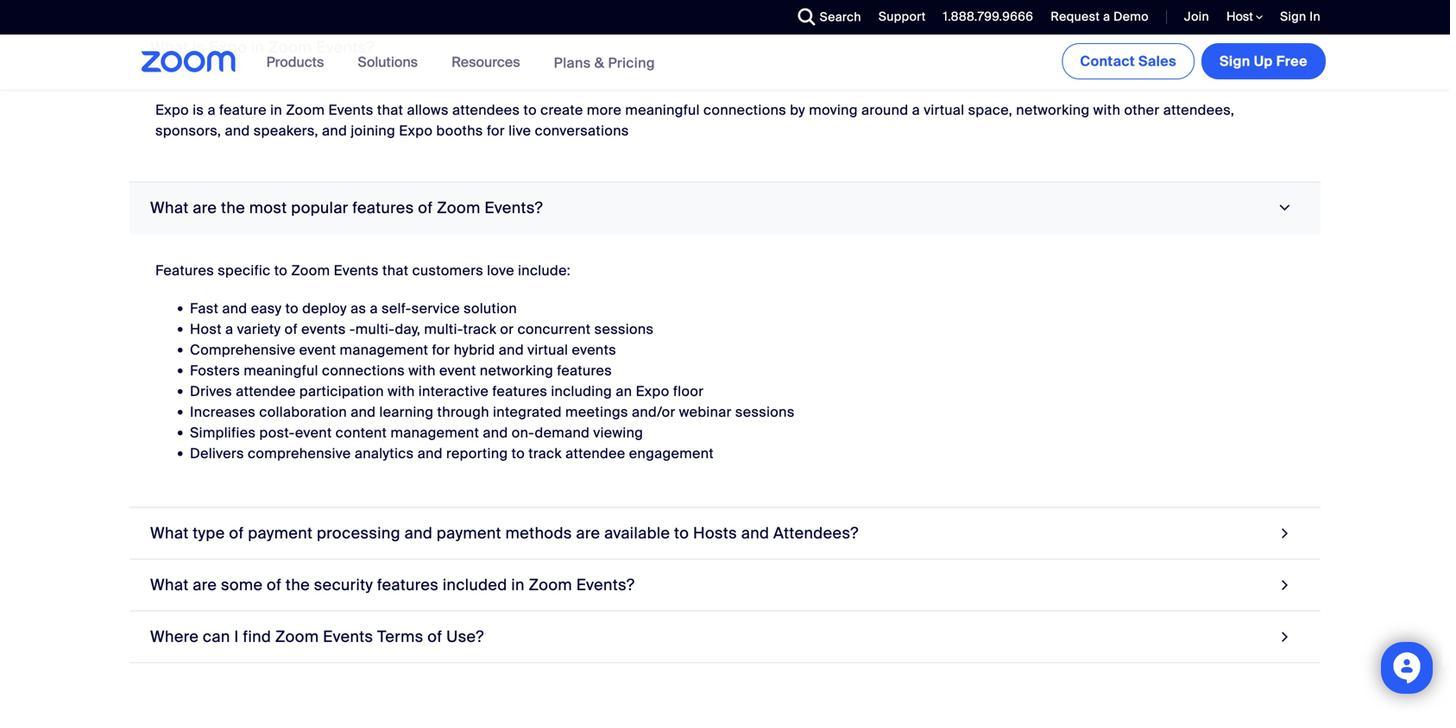 Task type: describe. For each thing, give the bounding box(es) containing it.
what for what are some of the security features included in zoom events?
[[150, 575, 189, 595]]

as
[[351, 300, 366, 318]]

collaboration
[[259, 403, 347, 421]]

fast and easy to deploy as a self-service solution host a variety of events -multi-day, multi-track or concurrent sessions comprehensive event management for hybrid and virtual events fosters meaningful connections with event networking features drives attendee participation with interactive features including an expo floor increases collaboration and learning through integrated meetings and/or webinar sessions simplifies post-event content management and on-demand viewing delivers comprehensive analytics and reporting to track attendee engagement
[[190, 300, 795, 463]]

2 vertical spatial event
[[295, 424, 332, 442]]

demand
[[535, 424, 590, 442]]

zoom inside 'dropdown button'
[[269, 37, 312, 57]]

and right the fast
[[222, 300, 247, 318]]

tab list containing what is expo in zoom events?
[[130, 0, 1321, 663]]

post-
[[259, 424, 295, 442]]

concurrent
[[518, 320, 591, 338]]

specific
[[218, 262, 271, 280]]

attendees?
[[774, 524, 859, 543]]

allows
[[407, 101, 449, 119]]

&
[[595, 54, 605, 72]]

free
[[1277, 52, 1308, 70]]

pricing
[[608, 54, 655, 72]]

a left demo
[[1104, 9, 1111, 25]]

join
[[1185, 9, 1210, 25]]

attendees
[[452, 101, 520, 119]]

features right the popular
[[353, 198, 414, 218]]

solutions
[[358, 53, 418, 71]]

what are some of the security features included in zoom events?
[[150, 575, 635, 595]]

right image for what type of payment processing and payment methods are available to hosts and attendees?
[[1278, 522, 1293, 545]]

a up sponsors,
[[208, 101, 216, 119]]

sign up free button
[[1202, 43, 1326, 79]]

more
[[587, 101, 622, 119]]

sign for sign up free
[[1220, 52, 1251, 70]]

webinar
[[679, 403, 732, 421]]

0 vertical spatial event
[[299, 341, 336, 359]]

where can i find zoom events terms of use?
[[150, 627, 484, 647]]

expo inside fast and easy to deploy as a self-service solution host a variety of events -multi-day, multi-track or concurrent sessions comprehensive event management for hybrid and virtual events fosters meaningful connections with event networking features drives attendee participation with interactive features including an expo floor increases collaboration and learning through integrated meetings and/or webinar sessions simplifies post-event content management and on-demand viewing delivers comprehensive analytics and reporting to track attendee engagement
[[636, 382, 670, 401]]

0 horizontal spatial attendee
[[236, 382, 296, 401]]

solution
[[464, 300, 517, 318]]

meetings navigation
[[1059, 35, 1330, 83]]

for inside expo is a feature in zoom events that allows attendees to create more meaningful connections by moving around a virtual space, networking with other attendees, sponsors, and speakers, and joining expo booths for live conversations
[[487, 122, 505, 140]]

host inside dropdown button
[[1227, 9, 1256, 25]]

to inside dropdown button
[[674, 524, 689, 543]]

deploy
[[302, 300, 347, 318]]

1 horizontal spatial the
[[286, 575, 310, 595]]

and left joining
[[322, 122, 347, 140]]

a right around
[[912, 101, 920, 119]]

connections inside fast and easy to deploy as a self-service solution host a variety of events -multi-day, multi-track or concurrent sessions comprehensive event management for hybrid and virtual events fosters meaningful connections with event networking features drives attendee participation with interactive features including an expo floor increases collaboration and learning through integrated meetings and/or webinar sessions simplifies post-event content management and on-demand viewing delivers comprehensive analytics and reporting to track attendee engagement
[[322, 362, 405, 380]]

floor
[[673, 382, 704, 401]]

security
[[314, 575, 373, 595]]

use?
[[447, 627, 484, 647]]

request
[[1051, 9, 1100, 25]]

plans
[[554, 54, 591, 72]]

live
[[509, 122, 531, 140]]

by
[[790, 101, 806, 119]]

comprehensive
[[190, 341, 296, 359]]

can
[[203, 627, 230, 647]]

banner containing contact sales
[[121, 35, 1330, 91]]

booths
[[437, 122, 483, 140]]

plans & pricing
[[554, 54, 655, 72]]

attendees,
[[1164, 101, 1235, 119]]

zoom logo image
[[142, 51, 236, 73]]

through
[[437, 403, 490, 421]]

type
[[193, 524, 225, 543]]

is for expo
[[193, 37, 205, 57]]

meetings
[[566, 403, 628, 421]]

and down feature
[[225, 122, 250, 140]]

some
[[221, 575, 263, 595]]

included
[[443, 575, 507, 595]]

contact sales
[[1081, 52, 1177, 70]]

1 horizontal spatial sessions
[[736, 403, 795, 421]]

1 payment from the left
[[248, 524, 313, 543]]

events? inside 'dropdown button'
[[316, 37, 375, 57]]

-
[[350, 320, 356, 338]]

feature
[[219, 101, 267, 119]]

where
[[150, 627, 199, 647]]

customers
[[412, 262, 484, 280]]

in
[[1310, 9, 1321, 25]]

0 vertical spatial track
[[463, 320, 497, 338]]

including
[[551, 382, 612, 401]]

interactive
[[419, 382, 489, 401]]

with inside expo is a feature in zoom events that allows attendees to create more meaningful connections by moving around a virtual space, networking with other attendees, sponsors, and speakers, and joining expo booths for live conversations
[[1094, 101, 1121, 119]]

2 vertical spatial events?
[[577, 575, 635, 595]]

create
[[541, 101, 583, 119]]

of up 'customers'
[[418, 198, 433, 218]]

1 vertical spatial that
[[382, 262, 409, 280]]

a up comprehensive
[[225, 320, 233, 338]]

1 vertical spatial are
[[576, 524, 600, 543]]

speakers,
[[254, 122, 318, 140]]

to right easy on the left of page
[[285, 300, 299, 318]]

to right specific
[[274, 262, 288, 280]]

space,
[[968, 101, 1013, 119]]

what for what type of payment processing and payment methods are available to hosts and attendees?
[[150, 524, 189, 543]]

increases
[[190, 403, 256, 421]]

or
[[500, 320, 514, 338]]

resources button
[[452, 35, 528, 90]]

learning
[[380, 403, 434, 421]]

include:
[[518, 262, 571, 280]]

i
[[234, 627, 239, 647]]

in inside dropdown button
[[511, 575, 525, 595]]

are for what are some of the security features included in zoom events?
[[193, 575, 217, 595]]

connections inside expo is a feature in zoom events that allows attendees to create more meaningful connections by moving around a virtual space, networking with other attendees, sponsors, and speakers, and joining expo booths for live conversations
[[704, 101, 787, 119]]

what for what are the most popular features of zoom events?
[[150, 198, 189, 218]]

love
[[487, 262, 515, 280]]

contact sales link
[[1062, 43, 1195, 79]]

participation
[[300, 382, 384, 401]]

features
[[155, 262, 214, 280]]

for inside fast and easy to deploy as a self-service solution host a variety of events -multi-day, multi-track or concurrent sessions comprehensive event management for hybrid and virtual events fosters meaningful connections with event networking features drives attendee participation with interactive features including an expo floor increases collaboration and learning through integrated meetings and/or webinar sessions simplifies post-event content management and on-demand viewing delivers comprehensive analytics and reporting to track attendee engagement
[[432, 341, 450, 359]]

of left the 'use?'
[[428, 627, 442, 647]]

drives
[[190, 382, 232, 401]]

events inside expo is a feature in zoom events that allows attendees to create more meaningful connections by moving around a virtual space, networking with other attendees, sponsors, and speakers, and joining expo booths for live conversations
[[329, 101, 374, 119]]

networking inside expo is a feature in zoom events that allows attendees to create more meaningful connections by moving around a virtual space, networking with other attendees, sponsors, and speakers, and joining expo booths for live conversations
[[1017, 101, 1090, 119]]

available
[[604, 524, 670, 543]]

content
[[336, 424, 387, 442]]

2 payment from the left
[[437, 524, 502, 543]]

1 vertical spatial events?
[[485, 198, 543, 218]]

right image for what are some of the security features included in zoom events?
[[1278, 574, 1293, 597]]

up
[[1254, 52, 1273, 70]]

1 multi- from the left
[[356, 320, 395, 338]]

day,
[[395, 320, 421, 338]]

engagement
[[629, 445, 714, 463]]

meaningful inside expo is a feature in zoom events that allows attendees to create more meaningful connections by moving around a virtual space, networking with other attendees, sponsors, and speakers, and joining expo booths for live conversations
[[626, 101, 700, 119]]

and up "content"
[[351, 403, 376, 421]]

virtual inside expo is a feature in zoom events that allows attendees to create more meaningful connections by moving around a virtual space, networking with other attendees, sponsors, and speakers, and joining expo booths for live conversations
[[924, 101, 965, 119]]

other
[[1125, 101, 1160, 119]]

a right as
[[370, 300, 378, 318]]

and/or
[[632, 403, 676, 421]]



Task type: vqa. For each thing, say whether or not it's contained in the screenshot.
learning
yes



Task type: locate. For each thing, give the bounding box(es) containing it.
right image for what are the most popular features of zoom events?
[[1274, 200, 1297, 216]]

connections up participation
[[322, 362, 405, 380]]

moving
[[809, 101, 858, 119]]

1 vertical spatial track
[[529, 445, 562, 463]]

right image inside where can i find zoom events terms of use? dropdown button
[[1278, 625, 1293, 649]]

events up joining
[[329, 101, 374, 119]]

what are the most popular features of zoom events?
[[150, 198, 543, 218]]

2 right image from the top
[[1278, 574, 1293, 597]]

0 horizontal spatial host
[[190, 320, 222, 338]]

0 vertical spatial attendee
[[236, 382, 296, 401]]

1 vertical spatial meaningful
[[244, 362, 318, 380]]

0 vertical spatial management
[[340, 341, 428, 359]]

2 vertical spatial are
[[193, 575, 217, 595]]

0 horizontal spatial multi-
[[356, 320, 395, 338]]

0 vertical spatial with
[[1094, 101, 1121, 119]]

of right type
[[229, 524, 244, 543]]

0 vertical spatial right image
[[1274, 200, 1297, 216]]

2 horizontal spatial events?
[[577, 575, 635, 595]]

event down deploy on the top of page
[[299, 341, 336, 359]]

what are some of the security features included in zoom events? button
[[130, 560, 1321, 612]]

right image for where can i find zoom events terms of use?
[[1278, 625, 1293, 649]]

networking right space,
[[1017, 101, 1090, 119]]

2 multi- from the left
[[424, 320, 463, 338]]

features up including
[[557, 362, 612, 380]]

and right hosts
[[741, 524, 770, 543]]

find
[[243, 627, 271, 647]]

multi- down as
[[356, 320, 395, 338]]

popular
[[291, 198, 349, 218]]

right image
[[1278, 522, 1293, 545], [1278, 574, 1293, 597]]

1 what from the top
[[150, 37, 189, 57]]

management down day,
[[340, 341, 428, 359]]

where can i find zoom events terms of use? button
[[130, 612, 1321, 663]]

zoom inside expo is a feature in zoom events that allows attendees to create more meaningful connections by moving around a virtual space, networking with other attendees, sponsors, and speakers, and joining expo booths for live conversations
[[286, 101, 325, 119]]

to down on- at the left
[[512, 445, 525, 463]]

0 horizontal spatial events
[[301, 320, 346, 338]]

fosters
[[190, 362, 240, 380]]

0 horizontal spatial track
[[463, 320, 497, 338]]

analytics
[[355, 445, 414, 463]]

self-
[[382, 300, 412, 318]]

0 horizontal spatial connections
[[322, 362, 405, 380]]

1 vertical spatial host
[[190, 320, 222, 338]]

what is expo in zoom events? button
[[130, 22, 1321, 74]]

with up "interactive" on the bottom left of the page
[[409, 362, 436, 380]]

1 vertical spatial attendee
[[566, 445, 626, 463]]

1 vertical spatial is
[[193, 101, 204, 119]]

to left hosts
[[674, 524, 689, 543]]

1 vertical spatial sign
[[1220, 52, 1251, 70]]

3 what from the top
[[150, 524, 189, 543]]

0 horizontal spatial for
[[432, 341, 450, 359]]

what inside 'dropdown button'
[[150, 37, 189, 57]]

0 vertical spatial connections
[[704, 101, 787, 119]]

1 horizontal spatial virtual
[[924, 101, 965, 119]]

product information navigation
[[254, 35, 668, 91]]

on-
[[512, 424, 535, 442]]

0 horizontal spatial sessions
[[595, 320, 654, 338]]

sponsors,
[[155, 122, 221, 140]]

in inside 'dropdown button'
[[251, 37, 265, 57]]

simplifies
[[190, 424, 256, 442]]

0 horizontal spatial meaningful
[[244, 362, 318, 380]]

1 vertical spatial sessions
[[736, 403, 795, 421]]

banner
[[121, 35, 1330, 91]]

reporting
[[446, 445, 508, 463]]

management down through in the bottom of the page
[[391, 424, 479, 442]]

1 horizontal spatial sign
[[1281, 9, 1307, 25]]

what type of payment processing and payment methods are available to hosts and attendees?
[[150, 524, 859, 543]]

1 vertical spatial virtual
[[528, 341, 568, 359]]

virtual left space,
[[924, 101, 965, 119]]

1 is from the top
[[193, 37, 205, 57]]

0 vertical spatial right image
[[1278, 522, 1293, 545]]

right image inside 'what are the most popular features of zoom events?' dropdown button
[[1274, 200, 1297, 216]]

virtual inside fast and easy to deploy as a self-service solution host a variety of events -multi-day, multi-track or concurrent sessions comprehensive event management for hybrid and virtual events fosters meaningful connections with event networking features drives attendee participation with interactive features including an expo floor increases collaboration and learning through integrated meetings and/or webinar sessions simplifies post-event content management and on-demand viewing delivers comprehensive analytics and reporting to track attendee engagement
[[528, 341, 568, 359]]

0 vertical spatial are
[[193, 198, 217, 218]]

sign for sign in
[[1281, 9, 1307, 25]]

for down attendees
[[487, 122, 505, 140]]

events up as
[[334, 262, 379, 280]]

of
[[418, 198, 433, 218], [285, 320, 298, 338], [229, 524, 244, 543], [267, 575, 282, 595], [428, 627, 442, 647]]

are left most at the top
[[193, 198, 217, 218]]

event up "interactive" on the bottom left of the page
[[440, 362, 476, 380]]

service
[[412, 300, 460, 318]]

0 vertical spatial in
[[251, 37, 265, 57]]

sign inside button
[[1220, 52, 1251, 70]]

expo down allows
[[399, 122, 433, 140]]

1 vertical spatial in
[[270, 101, 282, 119]]

products button
[[266, 35, 332, 90]]

0 vertical spatial sign
[[1281, 9, 1307, 25]]

0 vertical spatial the
[[221, 198, 245, 218]]

0 vertical spatial that
[[377, 101, 403, 119]]

in right included
[[511, 575, 525, 595]]

1 vertical spatial right image
[[1278, 574, 1293, 597]]

sign in link
[[1268, 0, 1330, 35], [1281, 9, 1321, 25]]

the left most at the top
[[221, 198, 245, 218]]

with left other
[[1094, 101, 1121, 119]]

0 vertical spatial networking
[[1017, 101, 1090, 119]]

are for what are the most popular features of zoom events?
[[193, 198, 217, 218]]

1 horizontal spatial events?
[[485, 198, 543, 218]]

request a demo
[[1051, 9, 1149, 25]]

support link
[[866, 0, 931, 35], [879, 9, 926, 25]]

connections left by
[[704, 101, 787, 119]]

join link
[[1172, 0, 1214, 35], [1185, 9, 1210, 25]]

sign left the in
[[1281, 9, 1307, 25]]

terms
[[377, 627, 424, 647]]

support
[[879, 9, 926, 25]]

is for a
[[193, 101, 204, 119]]

0 vertical spatial is
[[193, 37, 205, 57]]

in
[[251, 37, 265, 57], [270, 101, 282, 119], [511, 575, 525, 595]]

and up "what are some of the security features included in zoom events?"
[[405, 524, 433, 543]]

search
[[820, 9, 862, 25]]

and right analytics
[[418, 445, 443, 463]]

and down or
[[499, 341, 524, 359]]

that inside expo is a feature in zoom events that allows attendees to create more meaningful connections by moving around a virtual space, networking with other attendees, sponsors, and speakers, and joining expo booths for live conversations
[[377, 101, 403, 119]]

1 horizontal spatial track
[[529, 445, 562, 463]]

1 horizontal spatial attendee
[[566, 445, 626, 463]]

1 vertical spatial connections
[[322, 362, 405, 380]]

delivers
[[190, 445, 244, 463]]

0 horizontal spatial networking
[[480, 362, 554, 380]]

right image
[[1274, 200, 1297, 216], [1278, 625, 1293, 649]]

expo up sponsors,
[[155, 101, 189, 119]]

networking
[[1017, 101, 1090, 119], [480, 362, 554, 380]]

features specific to zoom events that customers love include:
[[155, 262, 571, 280]]

1 right image from the top
[[1278, 522, 1293, 545]]

1 horizontal spatial multi-
[[424, 320, 463, 338]]

sign left up
[[1220, 52, 1251, 70]]

events down deploy on the top of page
[[301, 320, 346, 338]]

to up live
[[524, 101, 537, 119]]

integrated
[[493, 403, 562, 421]]

1 vertical spatial the
[[286, 575, 310, 595]]

events up including
[[572, 341, 617, 359]]

request a demo link
[[1038, 0, 1154, 35], [1051, 9, 1149, 25]]

1 horizontal spatial meaningful
[[626, 101, 700, 119]]

0 horizontal spatial the
[[221, 198, 245, 218]]

of right variety
[[285, 320, 298, 338]]

for left hybrid
[[432, 341, 450, 359]]

is inside expo is a feature in zoom events that allows attendees to create more meaningful connections by moving around a virtual space, networking with other attendees, sponsors, and speakers, and joining expo booths for live conversations
[[193, 101, 204, 119]]

expo inside what is expo in zoom events? 'dropdown button'
[[209, 37, 247, 57]]

4 what from the top
[[150, 575, 189, 595]]

demo
[[1114, 9, 1149, 25]]

2 is from the top
[[193, 101, 204, 119]]

1 horizontal spatial host
[[1227, 9, 1256, 25]]

0 vertical spatial events
[[301, 320, 346, 338]]

payment up "some" at the bottom left
[[248, 524, 313, 543]]

sign in
[[1281, 9, 1321, 25]]

events
[[301, 320, 346, 338], [572, 341, 617, 359]]

host down the fast
[[190, 320, 222, 338]]

events down the security
[[323, 627, 373, 647]]

what up sponsors,
[[150, 37, 189, 57]]

attendee down viewing
[[566, 445, 626, 463]]

attendee up collaboration
[[236, 382, 296, 401]]

in up 'speakers,'
[[270, 101, 282, 119]]

sign
[[1281, 9, 1307, 25], [1220, 52, 1251, 70]]

what up features
[[150, 198, 189, 218]]

what type of payment processing and payment methods are available to hosts and attendees? button
[[130, 508, 1321, 560]]

solutions button
[[358, 35, 426, 90]]

what left type
[[150, 524, 189, 543]]

1 vertical spatial management
[[391, 424, 479, 442]]

contact
[[1081, 52, 1135, 70]]

join link left host dropdown button at the right top of the page
[[1172, 0, 1214, 35]]

host right join at the right top
[[1227, 9, 1256, 25]]

0 horizontal spatial events?
[[316, 37, 375, 57]]

the left the security
[[286, 575, 310, 595]]

what up where
[[150, 575, 189, 595]]

sessions up the an
[[595, 320, 654, 338]]

processing
[[317, 524, 401, 543]]

expo up and/or on the left of the page
[[636, 382, 670, 401]]

tab list
[[130, 0, 1321, 663]]

that up joining
[[377, 101, 403, 119]]

right image inside what are some of the security features included in zoom events? dropdown button
[[1278, 574, 1293, 597]]

0 horizontal spatial in
[[251, 37, 265, 57]]

features up terms
[[377, 575, 439, 595]]

meaningful inside fast and easy to deploy as a self-service solution host a variety of events -multi-day, multi-track or concurrent sessions comprehensive event management for hybrid and virtual events fosters meaningful connections with event networking features drives attendee participation with interactive features including an expo floor increases collaboration and learning through integrated meetings and/or webinar sessions simplifies post-event content management and on-demand viewing delivers comprehensive analytics and reporting to track attendee engagement
[[244, 362, 318, 380]]

1 horizontal spatial payment
[[437, 524, 502, 543]]

right image inside what type of payment processing and payment methods are available to hosts and attendees? dropdown button
[[1278, 522, 1293, 545]]

1 horizontal spatial for
[[487, 122, 505, 140]]

track
[[463, 320, 497, 338], [529, 445, 562, 463]]

0 horizontal spatial virtual
[[528, 341, 568, 359]]

resources
[[452, 53, 520, 71]]

track up hybrid
[[463, 320, 497, 338]]

events
[[329, 101, 374, 119], [334, 262, 379, 280], [323, 627, 373, 647]]

1 horizontal spatial networking
[[1017, 101, 1090, 119]]

a
[[1104, 9, 1111, 25], [208, 101, 216, 119], [912, 101, 920, 119], [370, 300, 378, 318], [225, 320, 233, 338]]

features
[[353, 198, 414, 218], [557, 362, 612, 380], [493, 382, 548, 401], [377, 575, 439, 595]]

hybrid
[[454, 341, 495, 359]]

meaningful down pricing
[[626, 101, 700, 119]]

variety
[[237, 320, 281, 338]]

1 horizontal spatial in
[[270, 101, 282, 119]]

attendee
[[236, 382, 296, 401], [566, 445, 626, 463]]

with
[[1094, 101, 1121, 119], [409, 362, 436, 380], [388, 382, 415, 401]]

what is expo in zoom events?
[[150, 37, 375, 57]]

and up reporting
[[483, 424, 508, 442]]

2 horizontal spatial in
[[511, 575, 525, 595]]

hosts
[[693, 524, 737, 543]]

of right "some" at the bottom left
[[267, 575, 282, 595]]

are left "some" at the bottom left
[[193, 575, 217, 595]]

payment
[[248, 524, 313, 543], [437, 524, 502, 543]]

search button
[[785, 0, 866, 35]]

what for what is expo in zoom events?
[[150, 37, 189, 57]]

an
[[616, 382, 632, 401]]

are left available on the left of page
[[576, 524, 600, 543]]

sales
[[1139, 52, 1177, 70]]

networking inside fast and easy to deploy as a self-service solution host a variety of events -multi-day, multi-track or concurrent sessions comprehensive event management for hybrid and virtual events fosters meaningful connections with event networking features drives attendee participation with interactive features including an expo floor increases collaboration and learning through integrated meetings and/or webinar sessions simplifies post-event content management and on-demand viewing delivers comprehensive analytics and reporting to track attendee engagement
[[480, 362, 554, 380]]

1 vertical spatial events
[[572, 341, 617, 359]]

0 vertical spatial events?
[[316, 37, 375, 57]]

multi-
[[356, 320, 395, 338], [424, 320, 463, 338]]

0 vertical spatial meaningful
[[626, 101, 700, 119]]

1 horizontal spatial events
[[572, 341, 617, 359]]

1 vertical spatial events
[[334, 262, 379, 280]]

expo is a feature in zoom events that allows attendees to create more meaningful connections by moving around a virtual space, networking with other attendees, sponsors, and speakers, and joining expo booths for live conversations
[[155, 101, 1235, 140]]

with up learning
[[388, 382, 415, 401]]

0 vertical spatial host
[[1227, 9, 1256, 25]]

multi- down service
[[424, 320, 463, 338]]

0 vertical spatial for
[[487, 122, 505, 140]]

expo up feature
[[209, 37, 247, 57]]

host inside fast and easy to deploy as a self-service solution host a variety of events -multi-day, multi-track or concurrent sessions comprehensive event management for hybrid and virtual events fosters meaningful connections with event networking features drives attendee participation with interactive features including an expo floor increases collaboration and learning through integrated meetings and/or webinar sessions simplifies post-event content management and on-demand viewing delivers comprehensive analytics and reporting to track attendee engagement
[[190, 320, 222, 338]]

to inside expo is a feature in zoom events that allows attendees to create more meaningful connections by moving around a virtual space, networking with other attendees, sponsors, and speakers, and joining expo booths for live conversations
[[524, 101, 537, 119]]

in inside expo is a feature in zoom events that allows attendees to create more meaningful connections by moving around a virtual space, networking with other attendees, sponsors, and speakers, and joining expo booths for live conversations
[[270, 101, 282, 119]]

around
[[862, 101, 909, 119]]

networking down or
[[480, 362, 554, 380]]

that up self-
[[382, 262, 409, 280]]

0 vertical spatial virtual
[[924, 101, 965, 119]]

are
[[193, 198, 217, 218], [576, 524, 600, 543], [193, 575, 217, 595]]

1 vertical spatial for
[[432, 341, 450, 359]]

of inside fast and easy to deploy as a self-service solution host a variety of events -multi-day, multi-track or concurrent sessions comprehensive event management for hybrid and virtual events fosters meaningful connections with event networking features drives attendee participation with interactive features including an expo floor increases collaboration and learning through integrated meetings and/or webinar sessions simplifies post-event content management and on-demand viewing delivers comprehensive analytics and reporting to track attendee engagement
[[285, 320, 298, 338]]

fast
[[190, 300, 219, 318]]

joining
[[351, 122, 396, 140]]

and
[[225, 122, 250, 140], [322, 122, 347, 140], [222, 300, 247, 318], [499, 341, 524, 359], [351, 403, 376, 421], [483, 424, 508, 442], [418, 445, 443, 463], [405, 524, 433, 543], [741, 524, 770, 543]]

features up the integrated
[[493, 382, 548, 401]]

1.888.799.9666 button
[[931, 0, 1038, 35], [943, 9, 1034, 25]]

1 vertical spatial event
[[440, 362, 476, 380]]

0 horizontal spatial payment
[[248, 524, 313, 543]]

1 vertical spatial right image
[[1278, 625, 1293, 649]]

track down the demand
[[529, 445, 562, 463]]

easy
[[251, 300, 282, 318]]

in left products
[[251, 37, 265, 57]]

2 what from the top
[[150, 198, 189, 218]]

what
[[150, 37, 189, 57], [150, 198, 189, 218], [150, 524, 189, 543], [150, 575, 189, 595]]

connections
[[704, 101, 787, 119], [322, 362, 405, 380]]

2 vertical spatial in
[[511, 575, 525, 595]]

1 horizontal spatial connections
[[704, 101, 787, 119]]

methods
[[506, 524, 572, 543]]

events inside dropdown button
[[323, 627, 373, 647]]

payment up included
[[437, 524, 502, 543]]

join link up meetings "navigation"
[[1185, 9, 1210, 25]]

0 vertical spatial sessions
[[595, 320, 654, 338]]

is inside 'dropdown button'
[[193, 37, 205, 57]]

1 vertical spatial networking
[[480, 362, 554, 380]]

0 vertical spatial events
[[329, 101, 374, 119]]

2 vertical spatial events
[[323, 627, 373, 647]]

sessions right webinar
[[736, 403, 795, 421]]

1 vertical spatial with
[[409, 362, 436, 380]]

2 vertical spatial with
[[388, 382, 415, 401]]

virtual down the concurrent
[[528, 341, 568, 359]]

events?
[[316, 37, 375, 57], [485, 198, 543, 218], [577, 575, 635, 595]]

what are the most popular features of zoom events? button
[[130, 183, 1321, 234]]

event down collaboration
[[295, 424, 332, 442]]

meaningful down comprehensive
[[244, 362, 318, 380]]

0 horizontal spatial sign
[[1220, 52, 1251, 70]]



